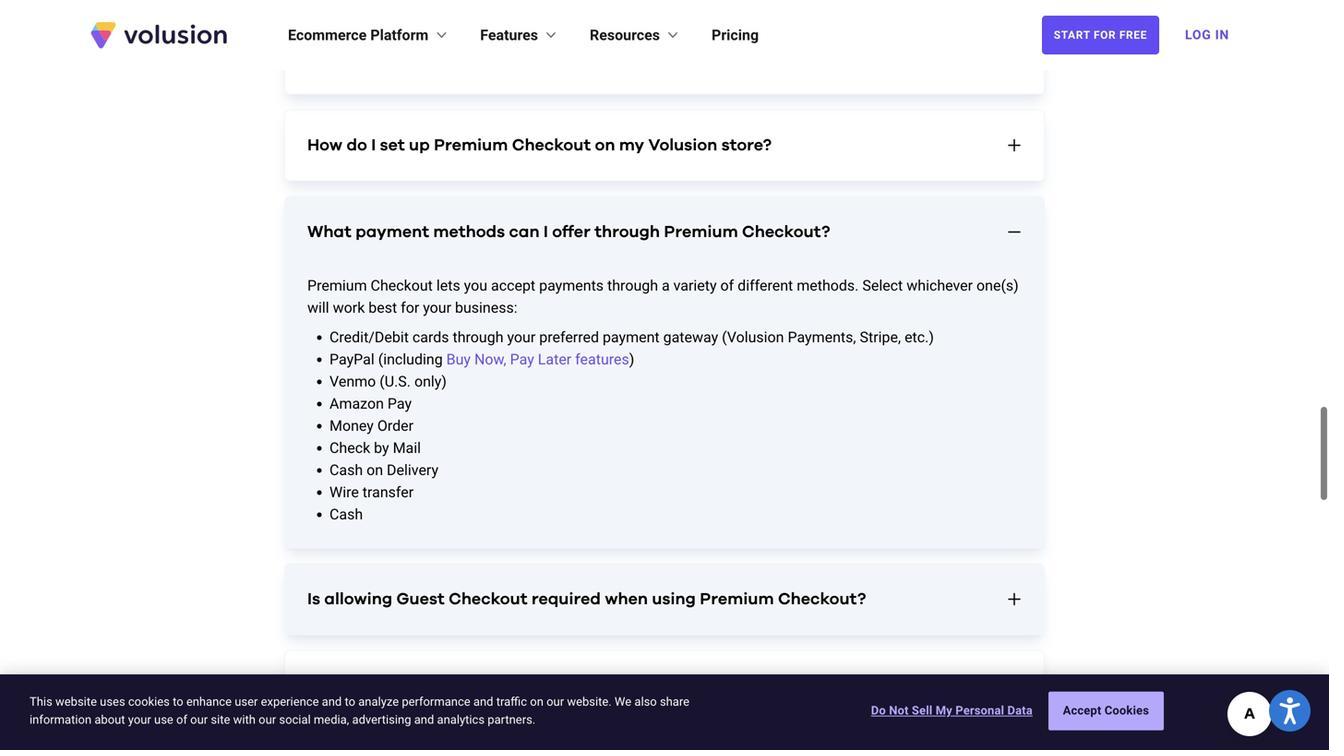 Task type: vqa. For each thing, say whether or not it's contained in the screenshot.
Web corresponding to Ways
no



Task type: locate. For each thing, give the bounding box(es) containing it.
cash up wire
[[330, 462, 363, 479]]

checkout
[[512, 137, 591, 154], [371, 277, 433, 295], [449, 591, 528, 608]]

2 horizontal spatial and
[[474, 695, 493, 709]]

2 to from the left
[[345, 695, 355, 709]]

1 vertical spatial of
[[176, 713, 187, 727]]

premium up work
[[307, 277, 367, 295]]

required
[[532, 591, 601, 608]]

checkout inside "how do i set up premium checkout on my volusion store?" button
[[512, 137, 591, 154]]

pay
[[510, 351, 534, 368], [388, 395, 412, 413]]

checkout right guest
[[449, 591, 528, 608]]

paypal
[[330, 351, 375, 368]]

resources button
[[590, 24, 682, 46]]

0 horizontal spatial will
[[307, 299, 329, 317]]

later
[[538, 351, 572, 368]]

a left variety
[[662, 277, 670, 295]]

0 horizontal spatial of
[[176, 713, 187, 727]]

i right the do on the left top of the page
[[371, 137, 376, 154]]

share
[[660, 695, 690, 709]]

1 horizontal spatial our
[[259, 713, 276, 727]]

1 vertical spatial i
[[544, 224, 548, 240]]

on
[[595, 137, 615, 154], [367, 462, 383, 479], [638, 678, 658, 695], [530, 695, 544, 709]]

checkout inside premium checkout lets you accept payments through a variety of different methods. select whichever one(s) will work best for your business:
[[371, 277, 433, 295]]

0 horizontal spatial i
[[371, 137, 376, 154]]

1 vertical spatial cash
[[330, 506, 363, 523]]

0 horizontal spatial a
[[388, 678, 399, 695]]

0 vertical spatial checkout?
[[742, 224, 830, 240]]

allowing
[[324, 591, 393, 608]]

traffic
[[496, 695, 527, 709]]

2 horizontal spatial our
[[547, 695, 564, 709]]

0 horizontal spatial payment
[[356, 224, 429, 240]]

1 horizontal spatial to
[[345, 695, 355, 709]]

to
[[173, 695, 183, 709], [345, 695, 355, 709]]

credit/debit cards through your preferred payment gateway (volusion payments, stripe, etc.) paypal (including buy now, pay later features ) venmo (u.s. only) amazon pay money order check by mail cash on delivery wire transfer cash
[[330, 329, 934, 523]]

1 vertical spatial will
[[357, 678, 384, 695]]

my
[[936, 704, 953, 718]]

start
[[1054, 29, 1091, 42]]

check
[[330, 439, 370, 457]]

for
[[1094, 29, 1117, 42]]

1 horizontal spatial will
[[357, 678, 384, 695]]

in
[[1216, 27, 1230, 42]]

different
[[738, 277, 793, 295]]

1 to from the left
[[173, 695, 183, 709]]

your
[[423, 299, 452, 317], [507, 329, 536, 346], [128, 713, 151, 727]]

lets
[[437, 277, 460, 295]]

0 vertical spatial payment
[[356, 224, 429, 240]]

2 horizontal spatial your
[[507, 329, 536, 346]]

2 vertical spatial your
[[128, 713, 151, 727]]

1 horizontal spatial pay
[[510, 351, 534, 368]]

about
[[95, 713, 125, 727]]

use
[[154, 713, 173, 727]]

order
[[377, 417, 414, 435]]

accept cookies button
[[1049, 692, 1164, 731]]

1 vertical spatial payment
[[603, 329, 660, 346]]

0 vertical spatial checkout
[[512, 137, 591, 154]]

uses
[[100, 695, 125, 709]]

of
[[721, 277, 734, 295], [176, 713, 187, 727]]

and down performance
[[414, 713, 434, 727]]

to down when
[[345, 695, 355, 709]]

on inside button
[[595, 137, 615, 154]]

1 horizontal spatial your
[[423, 299, 452, 317]]

when will a specific feature be available on premium checkout?
[[307, 678, 828, 695]]

2 cash from the top
[[330, 506, 363, 523]]

1 horizontal spatial of
[[721, 277, 734, 295]]

through right offer
[[595, 224, 660, 240]]

premium inside button
[[434, 137, 508, 154]]

payment inside credit/debit cards through your preferred payment gateway (volusion payments, stripe, etc.) paypal (including buy now, pay later features ) venmo (u.s. only) amazon pay money order check by mail cash on delivery wire transfer cash
[[603, 329, 660, 346]]

1 vertical spatial through
[[608, 277, 658, 295]]

will
[[307, 299, 329, 317], [357, 678, 384, 695]]

0 horizontal spatial and
[[322, 695, 342, 709]]

1 horizontal spatial a
[[662, 277, 670, 295]]

0 vertical spatial i
[[371, 137, 376, 154]]

website.
[[567, 695, 612, 709]]

through for a
[[608, 277, 658, 295]]

0 horizontal spatial pay
[[388, 395, 412, 413]]

i inside button
[[371, 137, 376, 154]]

payments
[[539, 277, 604, 295]]

0 vertical spatial will
[[307, 299, 329, 317]]

of inside premium checkout lets you accept payments through a variety of different methods. select whichever one(s) will work best for your business:
[[721, 277, 734, 295]]

0 vertical spatial a
[[662, 277, 670, 295]]

on up also
[[638, 678, 658, 695]]

log
[[1186, 27, 1212, 42]]

your inside premium checkout lets you accept payments through a variety of different methods. select whichever one(s) will work best for your business:
[[423, 299, 452, 317]]

2 vertical spatial through
[[453, 329, 504, 346]]

through inside premium checkout lets you accept payments through a variety of different methods. select whichever one(s) will work best for your business:
[[608, 277, 658, 295]]

performance
[[402, 695, 471, 709]]

my
[[619, 137, 644, 154]]

premium right using
[[700, 591, 774, 608]]

a inside button
[[388, 678, 399, 695]]

your down "cookies"
[[128, 713, 151, 727]]

0 horizontal spatial our
[[190, 713, 208, 727]]

features button
[[480, 24, 560, 46]]

cookies
[[128, 695, 170, 709]]

premium up share
[[662, 678, 736, 695]]

ecommerce
[[288, 26, 367, 44]]

2 vertical spatial checkout
[[449, 591, 528, 608]]

ecommerce platform button
[[288, 24, 451, 46]]

one(s)
[[977, 277, 1019, 295]]

user
[[235, 695, 258, 709]]

of inside this website uses cookies to enhance user experience and to analyze performance and traffic on our website. we also share information about your use of our site with our social media, advertising and analytics partners.
[[176, 713, 187, 727]]

1 vertical spatial checkout?
[[778, 591, 866, 608]]

0 vertical spatial through
[[595, 224, 660, 240]]

also
[[635, 695, 657, 709]]

your down lets
[[423, 299, 452, 317]]

preferred
[[539, 329, 599, 346]]

site
[[211, 713, 230, 727]]

1 vertical spatial a
[[388, 678, 399, 695]]

money
[[330, 417, 374, 435]]

can
[[509, 224, 540, 240]]

through inside button
[[595, 224, 660, 240]]

what payment methods can i offer through premium checkout?
[[307, 224, 830, 240]]

will left work
[[307, 299, 329, 317]]

not
[[889, 704, 909, 718]]

0 vertical spatial your
[[423, 299, 452, 317]]

log in link
[[1174, 15, 1241, 55]]

1 vertical spatial checkout
[[371, 277, 433, 295]]

our down be
[[547, 695, 564, 709]]

this website uses cookies to enhance user experience and to analyze performance and traffic on our website. we also share information about your use of our site with our social media, advertising and analytics partners.
[[30, 695, 690, 727]]

1 vertical spatial pay
[[388, 395, 412, 413]]

1 vertical spatial your
[[507, 329, 536, 346]]

stripe,
[[860, 329, 901, 346]]

analytics
[[437, 713, 485, 727]]

is allowing guest checkout required when using premium checkout?
[[307, 591, 866, 608]]

through right the payments
[[608, 277, 658, 295]]

checkout up for
[[371, 277, 433, 295]]

do
[[347, 137, 367, 154]]

2 vertical spatial checkout?
[[740, 678, 828, 695]]

on down by
[[367, 462, 383, 479]]

i
[[371, 137, 376, 154], [544, 224, 548, 240]]

when
[[605, 591, 648, 608]]

experience
[[261, 695, 319, 709]]

cash down wire
[[330, 506, 363, 523]]

0 vertical spatial cash
[[330, 462, 363, 479]]

you
[[464, 277, 488, 295]]

1 horizontal spatial payment
[[603, 329, 660, 346]]

i inside button
[[544, 224, 548, 240]]

1 cash from the top
[[330, 462, 363, 479]]

will up "analyze"
[[357, 678, 384, 695]]

(volusion
[[722, 329, 784, 346]]

with
[[233, 713, 256, 727]]

(including
[[378, 351, 443, 368]]

pay up order
[[388, 395, 412, 413]]

our right with
[[259, 713, 276, 727]]

a up "analyze"
[[388, 678, 399, 695]]

of right variety
[[721, 277, 734, 295]]

0 vertical spatial of
[[721, 277, 734, 295]]

premium right up
[[434, 137, 508, 154]]

on down be
[[530, 695, 544, 709]]

checkout left my
[[512, 137, 591, 154]]

through up now,
[[453, 329, 504, 346]]

credit/debit
[[330, 329, 409, 346]]

0 horizontal spatial to
[[173, 695, 183, 709]]

i right can
[[544, 224, 548, 240]]

your up buy now, pay later features link
[[507, 329, 536, 346]]

payment right what
[[356, 224, 429, 240]]

open accessibe: accessibility options, statement and help image
[[1280, 698, 1301, 725]]

1 horizontal spatial i
[[544, 224, 548, 240]]

and down the 'feature' at the bottom left
[[474, 695, 493, 709]]

our down enhance
[[190, 713, 208, 727]]

specific
[[403, 678, 466, 695]]

of right the use
[[176, 713, 187, 727]]

variety
[[674, 277, 717, 295]]

cookies
[[1105, 704, 1150, 718]]

a
[[662, 277, 670, 295], [388, 678, 399, 695]]

how do i set up premium checkout on my volusion store?
[[307, 137, 772, 154]]

0 horizontal spatial your
[[128, 713, 151, 727]]

on left my
[[595, 137, 615, 154]]

to up the use
[[173, 695, 183, 709]]

premium
[[434, 137, 508, 154], [664, 224, 738, 240], [307, 277, 367, 295], [700, 591, 774, 608], [662, 678, 736, 695]]

and down when
[[322, 695, 342, 709]]

pay right now,
[[510, 351, 534, 368]]

payment up the )
[[603, 329, 660, 346]]

will inside premium checkout lets you accept payments through a variety of different methods. select whichever one(s) will work best for your business:
[[307, 299, 329, 317]]

this
[[30, 695, 52, 709]]

methods.
[[797, 277, 859, 295]]



Task type: describe. For each thing, give the bounding box(es) containing it.
premium up variety
[[664, 224, 738, 240]]

start for free
[[1054, 29, 1148, 42]]

guest
[[397, 591, 445, 608]]

advertising
[[352, 713, 411, 727]]

)
[[629, 351, 635, 368]]

amazon
[[330, 395, 384, 413]]

do
[[871, 704, 886, 718]]

transfer
[[363, 484, 414, 501]]

gateway
[[663, 329, 718, 346]]

venmo
[[330, 373, 376, 391]]

privacy alert dialog
[[0, 675, 1330, 751]]

partners.
[[488, 713, 536, 727]]

social
[[279, 713, 311, 727]]

a inside premium checkout lets you accept payments through a variety of different methods. select whichever one(s) will work best for your business:
[[662, 277, 670, 295]]

0 vertical spatial pay
[[510, 351, 534, 368]]

we
[[615, 695, 632, 709]]

feature
[[470, 678, 530, 695]]

is
[[307, 591, 320, 608]]

wire
[[330, 484, 359, 501]]

up
[[409, 137, 430, 154]]

buy now, pay later features link
[[447, 351, 629, 368]]

premium checkout lets you accept payments through a variety of different methods. select whichever one(s) will work best for your business:
[[307, 277, 1019, 317]]

whichever
[[907, 277, 973, 295]]

accept
[[1063, 704, 1102, 718]]

enhance
[[186, 695, 232, 709]]

business:
[[455, 299, 518, 317]]

what payment methods can i offer through premium checkout? button
[[285, 197, 1044, 267]]

information
[[30, 713, 92, 727]]

sell
[[912, 704, 933, 718]]

through inside credit/debit cards through your preferred payment gateway (volusion payments, stripe, etc.) paypal (including buy now, pay later features ) venmo (u.s. only) amazon pay money order check by mail cash on delivery wire transfer cash
[[453, 329, 504, 346]]

mail
[[393, 439, 421, 457]]

set
[[380, 137, 405, 154]]

your inside this website uses cookies to enhance user experience and to analyze performance and traffic on our website. we also share information about your use of our site with our social media, advertising and analytics partners.
[[128, 713, 151, 727]]

etc.)
[[905, 329, 934, 346]]

features
[[575, 351, 629, 368]]

features
[[480, 26, 538, 44]]

website
[[55, 695, 97, 709]]

now,
[[475, 351, 507, 368]]

premium inside premium checkout lets you accept payments through a variety of different methods. select whichever one(s) will work best for your business:
[[307, 277, 367, 295]]

available
[[559, 678, 634, 695]]

store?
[[722, 137, 772, 154]]

when
[[307, 678, 353, 695]]

delivery
[[387, 462, 439, 479]]

select
[[863, 277, 903, 295]]

do not sell my personal data
[[871, 704, 1033, 718]]

pricing link
[[712, 24, 759, 46]]

on inside this website uses cookies to enhance user experience and to analyze performance and traffic on our website. we also share information about your use of our site with our social media, advertising and analytics partners.
[[530, 695, 544, 709]]

resources
[[590, 26, 660, 44]]

personal
[[956, 704, 1005, 718]]

ecommerce platform
[[288, 26, 429, 44]]

free
[[1120, 29, 1148, 42]]

only)
[[415, 373, 447, 391]]

offer
[[552, 224, 591, 240]]

your inside credit/debit cards through your preferred payment gateway (volusion payments, stripe, etc.) paypal (including buy now, pay later features ) venmo (u.s. only) amazon pay money order check by mail cash on delivery wire transfer cash
[[507, 329, 536, 346]]

payments,
[[788, 329, 856, 346]]

data
[[1008, 704, 1033, 718]]

best
[[369, 299, 397, 317]]

methods
[[433, 224, 505, 240]]

will inside button
[[357, 678, 384, 695]]

checkout? for what payment methods can i offer through premium checkout?
[[742, 224, 830, 240]]

checkout inside is allowing guest checkout required when using premium checkout? button
[[449, 591, 528, 608]]

on inside credit/debit cards through your preferred payment gateway (volusion payments, stripe, etc.) paypal (including buy now, pay later features ) venmo (u.s. only) amazon pay money order check by mail cash on delivery wire transfer cash
[[367, 462, 383, 479]]

do not sell my personal data button
[[871, 693, 1033, 730]]

on inside button
[[638, 678, 658, 695]]

checkout? for is allowing guest checkout required when using premium checkout?
[[778, 591, 866, 608]]

log in
[[1186, 27, 1230, 42]]

cards
[[413, 329, 449, 346]]

pricing
[[712, 26, 759, 44]]

accept cookies
[[1063, 704, 1150, 718]]

platform
[[370, 26, 429, 44]]

through for premium
[[595, 224, 660, 240]]

for
[[401, 299, 419, 317]]

what
[[307, 224, 352, 240]]

accept
[[491, 277, 536, 295]]

by
[[374, 439, 389, 457]]

how
[[307, 137, 343, 154]]

payment inside what payment methods can i offer through premium checkout? button
[[356, 224, 429, 240]]

1 horizontal spatial and
[[414, 713, 434, 727]]



